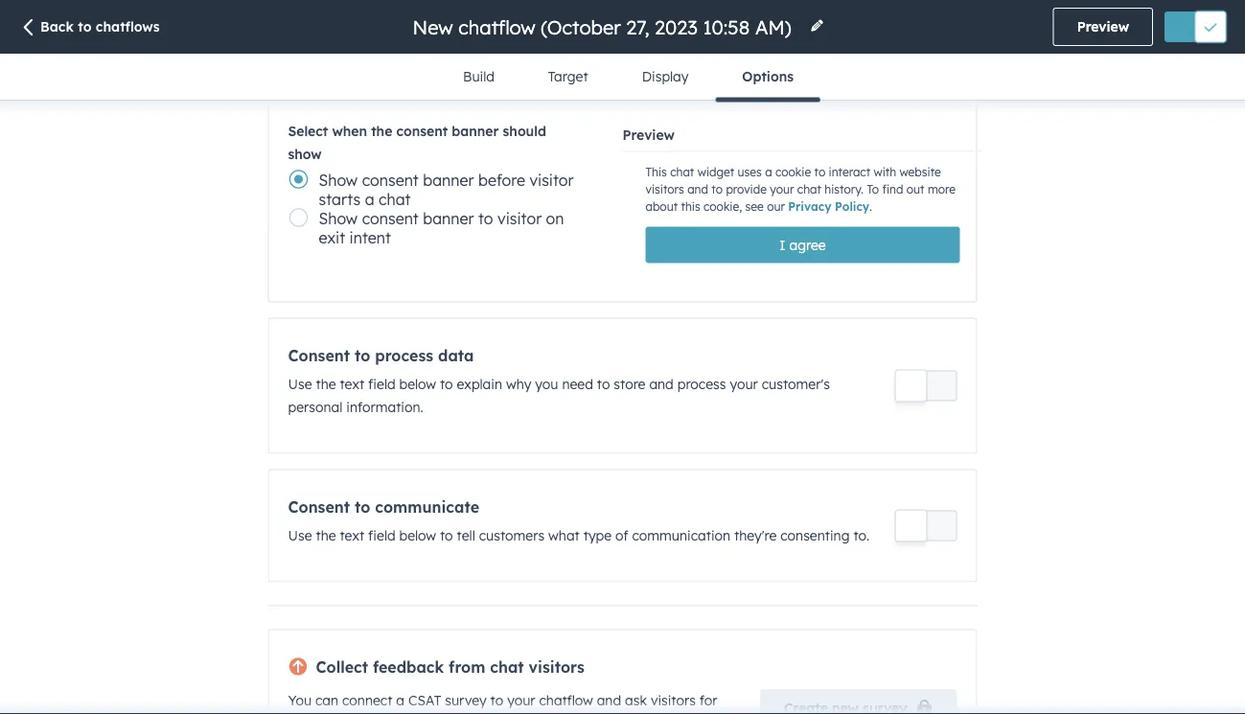 Task type: locate. For each thing, give the bounding box(es) containing it.
1 field from the top
[[368, 375, 396, 392]]

below inside use the text field below to explain why you need to store and process your customer's personal information.
[[399, 375, 436, 392]]

visitor
[[530, 171, 574, 190], [498, 209, 542, 228]]

visitor inside show consent banner to visitor on exit intent
[[498, 209, 542, 228]]

banner right intent
[[423, 209, 474, 228]]

with
[[874, 165, 896, 179]]

collect feedback from chat visitors
[[316, 657, 585, 676]]

1 text from the top
[[340, 375, 364, 392]]

consent down select when the consent banner should show
[[362, 171, 419, 190]]

visitors left for on the right bottom of page
[[651, 692, 696, 709]]

0 vertical spatial consent
[[396, 123, 448, 139]]

1 horizontal spatial a
[[396, 692, 405, 709]]

0 vertical spatial below
[[399, 375, 436, 392]]

1 vertical spatial text
[[340, 527, 364, 543]]

a inside show consent banner before visitor starts a chat
[[365, 190, 374, 209]]

a left csat
[[396, 692, 405, 709]]

0 vertical spatial process
[[375, 345, 433, 365]]

2 vertical spatial consent
[[362, 209, 419, 228]]

the inside use the text field below to explain why you need to store and process your customer's personal information.
[[316, 375, 336, 392]]

text down consent to communicate
[[340, 527, 364, 543]]

communicate
[[375, 497, 479, 516]]

0 horizontal spatial process
[[375, 345, 433, 365]]

banner
[[452, 123, 499, 139], [423, 171, 474, 190], [423, 209, 474, 228]]

to right need
[[597, 375, 610, 392]]

field
[[368, 375, 396, 392], [368, 527, 396, 543]]

visitors up about
[[646, 182, 684, 196]]

1 horizontal spatial and
[[649, 375, 674, 392]]

chatflow
[[539, 692, 593, 709]]

show for a
[[319, 171, 358, 190]]

select
[[288, 123, 328, 139]]

0 vertical spatial visitors
[[646, 182, 684, 196]]

2 vertical spatial banner
[[423, 209, 474, 228]]

.
[[870, 199, 872, 214]]

text inside use the text field below to explain why you need to store and process your customer's personal information.
[[340, 375, 364, 392]]

privacy policy .
[[788, 199, 872, 214]]

chat up intent
[[379, 190, 411, 209]]

a inside this chat widget uses a cookie to interact with website visitors and to provide your chat history. to find out more about this cookie, see our
[[765, 165, 772, 179]]

consent to communicate
[[288, 497, 479, 516]]

0 vertical spatial preview
[[1077, 18, 1129, 35]]

2 text from the top
[[340, 527, 364, 543]]

2 field from the top
[[368, 527, 396, 543]]

field down consent to communicate
[[368, 527, 396, 543]]

show inside show consent banner to visitor on exit intent
[[319, 209, 358, 228]]

chat inside show consent banner before visitor starts a chat
[[379, 190, 411, 209]]

your inside use the text field below to explain why you need to store and process your customer's personal information.
[[730, 375, 758, 392]]

0 vertical spatial consent
[[288, 345, 350, 365]]

show
[[319, 171, 358, 190], [319, 209, 358, 228]]

1 vertical spatial use
[[288, 527, 312, 543]]

your left "customer's"
[[730, 375, 758, 392]]

navigation
[[436, 54, 821, 102]]

1 vertical spatial field
[[368, 527, 396, 543]]

2 horizontal spatial and
[[688, 182, 708, 196]]

and left ask
[[597, 692, 621, 709]]

visitor up on
[[530, 171, 574, 190]]

1 horizontal spatial preview
[[1077, 18, 1129, 35]]

below down communicate
[[399, 527, 436, 543]]

0 vertical spatial text
[[340, 375, 364, 392]]

visitors up chatflow
[[529, 657, 585, 676]]

banner left should
[[452, 123, 499, 139]]

to down the before
[[478, 209, 493, 228]]

banner for before
[[423, 171, 474, 190]]

consent inside show consent banner before visitor starts a chat
[[362, 171, 419, 190]]

the
[[371, 123, 392, 139], [316, 375, 336, 392], [316, 527, 336, 543]]

show inside show consent banner before visitor starts a chat
[[319, 171, 358, 190]]

0 vertical spatial and
[[688, 182, 708, 196]]

1 horizontal spatial your
[[730, 375, 758, 392]]

chat
[[670, 165, 694, 179], [797, 182, 822, 196], [379, 190, 411, 209], [490, 657, 524, 676]]

options
[[742, 68, 794, 85]]

consent
[[288, 345, 350, 365], [288, 497, 350, 516]]

1 vertical spatial process
[[677, 375, 726, 392]]

2 vertical spatial and
[[597, 692, 621, 709]]

visitor left on
[[498, 209, 542, 228]]

this
[[681, 199, 700, 214]]

to.
[[854, 527, 870, 543]]

2 vertical spatial visitors
[[651, 692, 696, 709]]

see
[[745, 199, 764, 214]]

consent inside show consent banner to visitor on exit intent
[[362, 209, 419, 228]]

1 vertical spatial visitor
[[498, 209, 542, 228]]

banner inside show consent banner to visitor on exit intent
[[423, 209, 474, 228]]

and
[[688, 182, 708, 196], [649, 375, 674, 392], [597, 692, 621, 709]]

a right starts
[[365, 190, 374, 209]]

your inside you can connect a csat survey to your chatflow and ask visitors for
[[507, 692, 535, 709]]

2 horizontal spatial a
[[765, 165, 772, 179]]

0 vertical spatial use
[[288, 375, 312, 392]]

2 vertical spatial the
[[316, 527, 336, 543]]

below up information.
[[399, 375, 436, 392]]

text up information.
[[340, 375, 364, 392]]

1 vertical spatial preview
[[623, 126, 675, 143]]

2 horizontal spatial your
[[770, 182, 794, 196]]

0 vertical spatial visitor
[[530, 171, 574, 190]]

to
[[78, 18, 92, 35], [814, 165, 826, 179], [712, 182, 723, 196], [478, 209, 493, 228], [355, 345, 370, 365], [440, 375, 453, 392], [597, 375, 610, 392], [355, 497, 370, 516], [440, 527, 453, 543], [490, 692, 504, 709]]

chat up you can connect a csat survey to your chatflow and ask visitors for at the bottom
[[490, 657, 524, 676]]

consent for consent to process data
[[288, 345, 350, 365]]

process left data
[[375, 345, 433, 365]]

0 vertical spatial the
[[371, 123, 392, 139]]

0 vertical spatial banner
[[452, 123, 499, 139]]

consent
[[396, 123, 448, 139], [362, 171, 419, 190], [362, 209, 419, 228]]

use down consent to communicate
[[288, 527, 312, 543]]

and inside you can connect a csat survey to your chatflow and ask visitors for
[[597, 692, 621, 709]]

field up information.
[[368, 375, 396, 392]]

2 below from the top
[[399, 527, 436, 543]]

1 vertical spatial the
[[316, 375, 336, 392]]

and right store
[[649, 375, 674, 392]]

to up information.
[[355, 345, 370, 365]]

to down the widget
[[712, 182, 723, 196]]

1 vertical spatial below
[[399, 527, 436, 543]]

0 vertical spatial field
[[368, 375, 396, 392]]

to right survey
[[490, 692, 504, 709]]

this
[[646, 165, 667, 179]]

0 vertical spatial your
[[770, 182, 794, 196]]

the right 'when'
[[371, 123, 392, 139]]

consent up show consent banner before visitor starts a chat
[[396, 123, 448, 139]]

the up personal at the left bottom of the page
[[316, 375, 336, 392]]

survey
[[445, 692, 487, 709]]

0 horizontal spatial and
[[597, 692, 621, 709]]

1 below from the top
[[399, 375, 436, 392]]

1 vertical spatial consent
[[288, 497, 350, 516]]

cookie
[[775, 165, 811, 179]]

visitor inside show consent banner before visitor starts a chat
[[530, 171, 574, 190]]

2 vertical spatial your
[[507, 692, 535, 709]]

the for process
[[316, 375, 336, 392]]

1 vertical spatial and
[[649, 375, 674, 392]]

agree
[[789, 236, 826, 253]]

field for communicate
[[368, 527, 396, 543]]

a right uses in the right top of the page
[[765, 165, 772, 179]]

banner inside show consent banner before visitor starts a chat
[[423, 171, 474, 190]]

banner up show consent banner to visitor on exit intent
[[423, 171, 474, 190]]

1 show from the top
[[319, 171, 358, 190]]

to left communicate
[[355, 497, 370, 516]]

use inside use the text field below to explain why you need to store and process your customer's personal information.
[[288, 375, 312, 392]]

need
[[562, 375, 593, 392]]

2 consent from the top
[[288, 497, 350, 516]]

to inside show consent banner to visitor on exit intent
[[478, 209, 493, 228]]

None field
[[411, 14, 798, 40]]

preview
[[1077, 18, 1129, 35], [623, 126, 675, 143]]

0 vertical spatial a
[[765, 165, 772, 179]]

tell
[[457, 527, 475, 543]]

visitors inside you can connect a csat survey to your chatflow and ask visitors for
[[651, 692, 696, 709]]

build
[[463, 68, 495, 85]]

process
[[375, 345, 433, 365], [677, 375, 726, 392]]

to right back
[[78, 18, 92, 35]]

intent
[[350, 228, 391, 247]]

chatflows
[[96, 18, 160, 35]]

1 vertical spatial a
[[365, 190, 374, 209]]

1 horizontal spatial process
[[677, 375, 726, 392]]

0 horizontal spatial preview
[[623, 126, 675, 143]]

show for exit
[[319, 209, 358, 228]]

type
[[584, 527, 612, 543]]

use up personal at the left bottom of the page
[[288, 375, 312, 392]]

consent right starts
[[362, 209, 419, 228]]

for
[[700, 692, 718, 709]]

privacy policy link
[[788, 199, 870, 214]]

1 vertical spatial show
[[319, 209, 358, 228]]

a
[[765, 165, 772, 179], [365, 190, 374, 209], [396, 692, 405, 709]]

your left chatflow
[[507, 692, 535, 709]]

0 horizontal spatial a
[[365, 190, 374, 209]]

use the text field below to explain why you need to store and process your customer's personal information.
[[288, 375, 830, 415]]

2 vertical spatial a
[[396, 692, 405, 709]]

consent for intent
[[362, 209, 419, 228]]

your
[[770, 182, 794, 196], [730, 375, 758, 392], [507, 692, 535, 709]]

target button
[[521, 54, 615, 100]]

0 vertical spatial show
[[319, 171, 358, 190]]

your up our
[[770, 182, 794, 196]]

find
[[882, 182, 903, 196]]

store
[[614, 375, 646, 392]]

1 vertical spatial consent
[[362, 171, 419, 190]]

back to chatflows button
[[19, 18, 160, 39]]

your inside this chat widget uses a cookie to interact with website visitors and to provide your chat history. to find out more about this cookie, see our
[[770, 182, 794, 196]]

from
[[449, 657, 485, 676]]

text
[[340, 375, 364, 392], [340, 527, 364, 543]]

2 use from the top
[[288, 527, 312, 543]]

to
[[867, 182, 879, 196]]

2 show from the top
[[319, 209, 358, 228]]

consenting
[[781, 527, 850, 543]]

select when the consent banner should show
[[288, 123, 546, 162]]

process right store
[[677, 375, 726, 392]]

1 consent from the top
[[288, 345, 350, 365]]

customer's
[[762, 375, 830, 392]]

1 vertical spatial your
[[730, 375, 758, 392]]

your for provide
[[770, 182, 794, 196]]

and up this
[[688, 182, 708, 196]]

1 use from the top
[[288, 375, 312, 392]]

i agree
[[780, 236, 826, 253]]

the down consent to communicate
[[316, 527, 336, 543]]

1 vertical spatial visitors
[[529, 657, 585, 676]]

on
[[546, 209, 564, 228]]

0 horizontal spatial your
[[507, 692, 535, 709]]

field inside use the text field below to explain why you need to store and process your customer's personal information.
[[368, 375, 396, 392]]

you
[[288, 692, 312, 709]]

1 vertical spatial banner
[[423, 171, 474, 190]]

website
[[900, 165, 941, 179]]

about
[[646, 199, 678, 214]]

show consent banner before visitor starts a chat
[[319, 171, 574, 209]]

below for communicate
[[399, 527, 436, 543]]



Task type: vqa. For each thing, say whether or not it's contained in the screenshot.
leftmost manage
no



Task type: describe. For each thing, give the bounding box(es) containing it.
out
[[907, 182, 925, 196]]

back to chatflows
[[40, 18, 160, 35]]

text for communicate
[[340, 527, 364, 543]]

use for consent to process data
[[288, 375, 312, 392]]

process inside use the text field below to explain why you need to store and process your customer's personal information.
[[677, 375, 726, 392]]

should
[[503, 123, 546, 139]]

you
[[535, 375, 558, 392]]

preview button
[[1053, 8, 1153, 46]]

to inside 'button'
[[78, 18, 92, 35]]

information.
[[346, 398, 423, 415]]

communication
[[632, 527, 731, 543]]

privacy
[[788, 199, 832, 214]]

can
[[315, 692, 338, 709]]

use for consent to communicate
[[288, 527, 312, 543]]

a inside you can connect a csat survey to your chatflow and ask visitors for
[[396, 692, 405, 709]]

visitor for to
[[498, 209, 542, 228]]

text for process
[[340, 375, 364, 392]]

interact
[[829, 165, 871, 179]]

and inside this chat widget uses a cookie to interact with website visitors and to provide your chat history. to find out more about this cookie, see our
[[688, 182, 708, 196]]

options button
[[715, 54, 821, 102]]

explain
[[457, 375, 502, 392]]

i
[[780, 236, 786, 253]]

exit
[[319, 228, 345, 247]]

visitor for before
[[530, 171, 574, 190]]

they're
[[734, 527, 777, 543]]

target
[[548, 68, 588, 85]]

chat right this
[[670, 165, 694, 179]]

to left "tell"
[[440, 527, 453, 543]]

consent for chat
[[362, 171, 419, 190]]

to inside you can connect a csat survey to your chatflow and ask visitors for
[[490, 692, 504, 709]]

banner for to
[[423, 209, 474, 228]]

personal
[[288, 398, 343, 415]]

before
[[478, 171, 525, 190]]

what
[[548, 527, 580, 543]]

of
[[616, 527, 628, 543]]

visitors inside this chat widget uses a cookie to interact with website visitors and to provide your chat history. to find out more about this cookie, see our
[[646, 182, 684, 196]]

cookie,
[[704, 199, 742, 214]]

you can connect a csat survey to your chatflow and ask visitors for
[[288, 692, 718, 714]]

csat
[[408, 692, 441, 709]]

below for process
[[399, 375, 436, 392]]

your for process
[[730, 375, 758, 392]]

customers
[[479, 527, 545, 543]]

preview inside button
[[1077, 18, 1129, 35]]

show consent banner to visitor on exit intent
[[319, 209, 564, 247]]

our
[[767, 199, 785, 214]]

collect
[[316, 657, 368, 676]]

uses
[[738, 165, 762, 179]]

navigation containing build
[[436, 54, 821, 102]]

why
[[506, 375, 531, 392]]

this chat widget uses a cookie to interact with website visitors and to provide your chat history. to find out more about this cookie, see our
[[646, 165, 956, 214]]

chat up privacy
[[797, 182, 822, 196]]

to down data
[[440, 375, 453, 392]]

history.
[[825, 182, 864, 196]]

consent for consent to communicate
[[288, 497, 350, 516]]

i agree button
[[646, 227, 960, 263]]

and inside use the text field below to explain why you need to store and process your customer's personal information.
[[649, 375, 674, 392]]

back
[[40, 18, 74, 35]]

use the text field below to tell customers what type of communication they're consenting to.
[[288, 527, 870, 543]]

field for process
[[368, 375, 396, 392]]

feedback
[[373, 657, 444, 676]]

data
[[438, 345, 474, 365]]

the inside select when the consent banner should show
[[371, 123, 392, 139]]

connect
[[342, 692, 392, 709]]

provide
[[726, 182, 767, 196]]

policy
[[835, 199, 870, 214]]

build button
[[436, 54, 521, 100]]

the for communicate
[[316, 527, 336, 543]]

when
[[332, 123, 367, 139]]

to right cookie
[[814, 165, 826, 179]]

more
[[928, 182, 956, 196]]

consent inside select when the consent banner should show
[[396, 123, 448, 139]]

display button
[[615, 54, 715, 100]]

display
[[642, 68, 689, 85]]

widget
[[698, 165, 734, 179]]

banner inside select when the consent banner should show
[[452, 123, 499, 139]]

ask
[[625, 692, 647, 709]]

consent to process data
[[288, 345, 474, 365]]

show
[[288, 146, 322, 162]]

starts
[[319, 190, 361, 209]]



